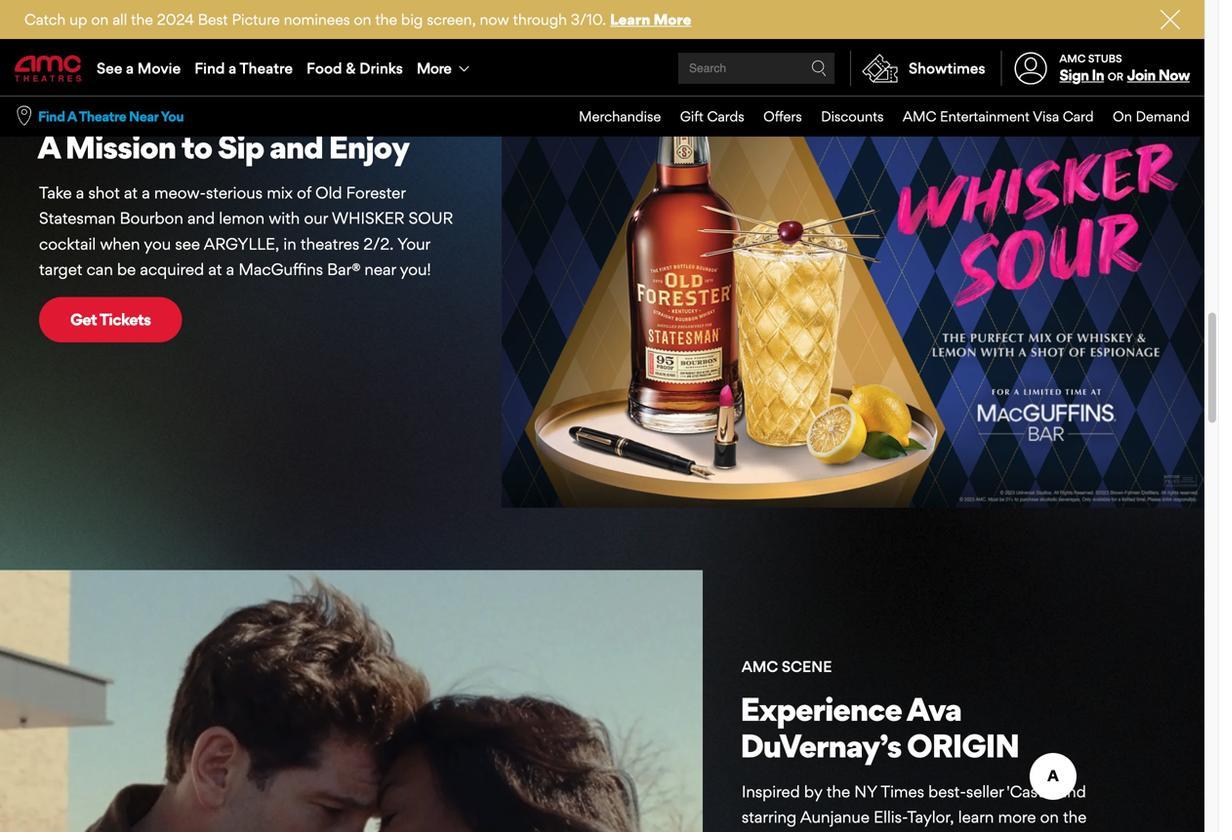 Task type: locate. For each thing, give the bounding box(es) containing it.
a down picture
[[229, 59, 236, 77]]

food & drinks link
[[300, 41, 410, 96]]

0 vertical spatial find
[[194, 59, 225, 77]]

amc up the sign
[[1059, 52, 1086, 65]]

screen,
[[427, 10, 476, 28]]

theatre inside find a theatre near you button
[[79, 108, 126, 125]]

take
[[39, 183, 72, 202]]

2 horizontal spatial amc
[[1059, 52, 1086, 65]]

1 vertical spatial at
[[208, 260, 222, 279]]

submit search icon image
[[811, 61, 827, 76]]

amc down showtimes link
[[903, 108, 936, 125]]

gift cards
[[680, 108, 744, 125]]

menu
[[0, 41, 1204, 96], [560, 97, 1190, 136]]

ellis-
[[874, 808, 907, 827]]

amc left scene
[[742, 658, 778, 676]]

on inside inspired by the ny times best-seller 'caste' and starring aunjanue ellis-taylor, learn more on th
[[1040, 808, 1059, 827]]

movie
[[137, 59, 181, 77]]

and
[[269, 127, 323, 166], [187, 208, 215, 228], [1059, 782, 1086, 802]]

more button
[[410, 41, 481, 96]]

at right shot at the top left
[[124, 183, 138, 202]]

2 horizontal spatial on
[[1040, 808, 1059, 827]]

1 horizontal spatial on
[[354, 10, 371, 28]]

showtimes image
[[851, 51, 909, 86]]

see
[[175, 234, 200, 254]]

experience
[[740, 690, 902, 729]]

see
[[97, 59, 122, 77]]

or
[[1108, 70, 1123, 83]]

0 vertical spatial more
[[653, 10, 691, 28]]

0 horizontal spatial at
[[124, 183, 138, 202]]

on left all
[[91, 10, 109, 28]]

and inside take a shot at a meow-sterious mix of old forester statesman bourbon and lemon with our whisker sour cocktail when you see argylle, in theatres 2/2. your target can be acquired at a macguffins bar® near you!
[[187, 208, 215, 228]]

search the AMC website text field
[[686, 61, 811, 76]]

bar®
[[327, 260, 360, 279]]

1 horizontal spatial theatre
[[240, 59, 293, 77]]

theatre for a
[[240, 59, 293, 77]]

best-
[[928, 782, 966, 802]]

a for movie
[[126, 59, 134, 77]]

food & drinks
[[306, 59, 403, 77]]

amc inside amc stubs sign in or join now
[[1059, 52, 1086, 65]]

a right see
[[126, 59, 134, 77]]

1 horizontal spatial amc
[[903, 108, 936, 125]]

sign
[[1059, 66, 1089, 84]]

join now button
[[1127, 66, 1190, 84]]

ava
[[907, 690, 961, 729]]

sip
[[217, 127, 264, 166]]

more
[[998, 808, 1036, 827]]

2 horizontal spatial and
[[1059, 782, 1086, 802]]

theatre down picture
[[240, 59, 293, 77]]

acquired
[[140, 260, 204, 279]]

theatre up "mission"
[[79, 108, 126, 125]]

duvernay's
[[740, 726, 901, 766]]

0 horizontal spatial on
[[91, 10, 109, 28]]

a up take
[[38, 127, 59, 166]]

theatre inside find a theatre link
[[240, 59, 293, 77]]

see a movie
[[97, 59, 181, 77]]

at
[[124, 183, 138, 202], [208, 260, 222, 279]]

more right learn
[[653, 10, 691, 28]]

the left the big
[[375, 10, 397, 28]]

whisker
[[332, 208, 405, 228]]

when
[[100, 234, 140, 254]]

inspired
[[742, 782, 800, 802]]

scene
[[782, 658, 832, 676]]

up
[[69, 10, 87, 28]]

0 vertical spatial and
[[269, 127, 323, 166]]

get tickets
[[70, 310, 151, 329]]

1 horizontal spatial and
[[269, 127, 323, 166]]

0 horizontal spatial the
[[131, 10, 153, 28]]

on down 'caste'
[[1040, 808, 1059, 827]]

'caste'
[[1007, 782, 1055, 802]]

to
[[181, 127, 212, 166]]

0 horizontal spatial and
[[187, 208, 215, 228]]

amc for amc scene
[[742, 658, 778, 676]]

0 horizontal spatial theatre
[[79, 108, 126, 125]]

amc stubs sign in or join now
[[1059, 52, 1190, 84]]

near
[[364, 260, 396, 279]]

you
[[144, 234, 171, 254]]

menu up merchandise link
[[0, 41, 1204, 96]]

find a theatre link
[[188, 41, 300, 96]]

at down argylle,
[[208, 260, 222, 279]]

shot
[[88, 183, 120, 202]]

a left shot at the top left
[[76, 183, 84, 202]]

find inside button
[[38, 108, 65, 125]]

and up see
[[187, 208, 215, 228]]

2 vertical spatial amc
[[742, 658, 778, 676]]

close this dialog image
[[1170, 773, 1190, 792]]

a inside "link"
[[126, 59, 134, 77]]

0 vertical spatial menu
[[0, 41, 1204, 96]]

find down "best"
[[194, 59, 225, 77]]

1 horizontal spatial find
[[194, 59, 225, 77]]

bourbon
[[120, 208, 183, 228]]

menu containing merchandise
[[560, 97, 1190, 136]]

1 vertical spatial a
[[38, 127, 59, 166]]

0 horizontal spatial more
[[417, 59, 451, 77]]

seller
[[966, 782, 1004, 802]]

take a shot at a meow-sterious mix of old forester statesman bourbon and lemon with our whisker sour cocktail when you see argylle, in theatres 2/2. your target can be acquired at a macguffins bar® near you!
[[39, 183, 453, 279]]

0 vertical spatial theatre
[[240, 59, 293, 77]]

find a theatre near you button
[[38, 107, 184, 126]]

find up take
[[38, 108, 65, 125]]

a inside button
[[67, 108, 77, 125]]

and right 'caste'
[[1059, 782, 1086, 802]]

1 horizontal spatial a
[[67, 108, 77, 125]]

find a theatre
[[194, 59, 293, 77]]

on right nominees
[[354, 10, 371, 28]]

more
[[653, 10, 691, 28], [417, 59, 451, 77]]

amc inside amc entertainment visa card "link"
[[903, 108, 936, 125]]

1 vertical spatial menu
[[560, 97, 1190, 136]]

amc for amc entertainment visa card
[[903, 108, 936, 125]]

0 vertical spatial a
[[67, 108, 77, 125]]

more inside button
[[417, 59, 451, 77]]

1 vertical spatial theatre
[[79, 108, 126, 125]]

on
[[91, 10, 109, 28], [354, 10, 371, 28], [1040, 808, 1059, 827]]

1 vertical spatial find
[[38, 108, 65, 125]]

0 horizontal spatial amc
[[742, 658, 778, 676]]

learn more link
[[610, 10, 691, 28]]

origin blog image
[[0, 571, 703, 833]]

a for theatre
[[229, 59, 236, 77]]

2 vertical spatial and
[[1059, 782, 1086, 802]]

and up the of
[[269, 127, 323, 166]]

2024
[[157, 10, 194, 28]]

food
[[306, 59, 342, 77]]

in
[[283, 234, 296, 254]]

1 vertical spatial and
[[187, 208, 215, 228]]

near
[[129, 108, 158, 125]]

a
[[67, 108, 77, 125], [38, 127, 59, 166]]

&
[[346, 59, 356, 77]]

menu down the "showtimes" image in the right top of the page
[[560, 97, 1190, 136]]

0 horizontal spatial a
[[38, 127, 59, 166]]

2 horizontal spatial the
[[826, 782, 850, 802]]

amc entertainment visa card
[[903, 108, 1094, 125]]

a
[[126, 59, 134, 77], [229, 59, 236, 77], [76, 183, 84, 202], [142, 183, 150, 202], [226, 260, 234, 279]]

0 vertical spatial amc
[[1059, 52, 1086, 65]]

find
[[194, 59, 225, 77], [38, 108, 65, 125]]

mix
[[267, 183, 293, 202]]

amc logo image
[[15, 55, 83, 82], [15, 55, 83, 82]]

aunjanue
[[800, 808, 870, 827]]

more down screen,
[[417, 59, 451, 77]]

dialog
[[0, 0, 1219, 833]]

a up "mission"
[[67, 108, 77, 125]]

1 vertical spatial amc
[[903, 108, 936, 125]]

sterious
[[206, 183, 263, 202]]

forester
[[346, 183, 405, 202]]

see a movie link
[[90, 41, 188, 96]]

1 horizontal spatial at
[[208, 260, 222, 279]]

inspired by the ny times best-seller 'caste' and starring aunjanue ellis-taylor, learn more on th
[[742, 782, 1112, 833]]

catch
[[24, 10, 66, 28]]

the
[[131, 10, 153, 28], [375, 10, 397, 28], [826, 782, 850, 802]]

theatre
[[240, 59, 293, 77], [79, 108, 126, 125]]

cocktail
[[39, 234, 96, 254]]

enjoy
[[328, 127, 409, 166]]

sour
[[409, 208, 453, 228]]

the right by
[[826, 782, 850, 802]]

0 horizontal spatial find
[[38, 108, 65, 125]]

the inside inspired by the ny times best-seller 'caste' and starring aunjanue ellis-taylor, learn more on th
[[826, 782, 850, 802]]

the right all
[[131, 10, 153, 28]]

1 vertical spatial more
[[417, 59, 451, 77]]

nominees
[[284, 10, 350, 28]]



Task type: describe. For each thing, give the bounding box(es) containing it.
3/10.
[[571, 10, 606, 28]]

entertainment
[[940, 108, 1030, 125]]

on demand link
[[1094, 97, 1190, 136]]

card
[[1063, 108, 1094, 125]]

2/2.
[[363, 234, 394, 254]]

offers
[[763, 108, 802, 125]]

theatre for a
[[79, 108, 126, 125]]

origin
[[907, 726, 1019, 766]]

your
[[397, 234, 430, 254]]

sign in or join amc stubs element
[[1001, 41, 1190, 96]]

of
[[297, 183, 311, 202]]

showtimes
[[909, 59, 985, 77]]

on demand
[[1113, 108, 1190, 125]]

by
[[804, 782, 822, 802]]

gift cards link
[[661, 97, 744, 136]]

now
[[480, 10, 509, 28]]

big
[[401, 10, 423, 28]]

stubs
[[1088, 52, 1122, 65]]

menu containing more
[[0, 41, 1204, 96]]

you
[[161, 108, 184, 125]]

argylle,
[[204, 234, 279, 254]]

macguffins
[[238, 260, 323, 279]]

merchandise
[[579, 108, 661, 125]]

a mission to sip and enjoy
[[38, 127, 409, 166]]

picture
[[232, 10, 280, 28]]

1 horizontal spatial more
[[653, 10, 691, 28]]

can
[[86, 260, 113, 279]]

taylor,
[[907, 808, 954, 827]]

ny
[[854, 782, 877, 802]]

experience ava duvernay's origin
[[740, 690, 1019, 766]]

find a theatre near you
[[38, 108, 184, 125]]

merchandise link
[[560, 97, 661, 136]]

a down argylle,
[[226, 260, 234, 279]]

amc entertainment visa card link
[[884, 97, 1094, 136]]

join
[[1127, 66, 1155, 84]]

0 vertical spatial at
[[124, 183, 138, 202]]

and inside inspired by the ny times best-seller 'caste' and starring aunjanue ellis-taylor, learn more on th
[[1059, 782, 1086, 802]]

get
[[70, 310, 97, 329]]

catch up on all the 2024 best picture nominees on the big screen, now through 3/10. learn more
[[24, 10, 691, 28]]

best
[[198, 10, 228, 28]]

find for find a theatre near you
[[38, 108, 65, 125]]

in
[[1092, 66, 1104, 84]]

argylle drink image
[[502, 7, 1204, 508]]

times
[[881, 782, 924, 802]]

now
[[1158, 66, 1190, 84]]

all
[[112, 10, 127, 28]]

visa
[[1033, 108, 1059, 125]]

starring
[[742, 808, 797, 827]]

discounts
[[821, 108, 884, 125]]

amc for amc stubs sign in or join now
[[1059, 52, 1086, 65]]

our
[[304, 208, 328, 228]]

learn
[[958, 808, 994, 827]]

old
[[315, 183, 342, 202]]

amc scene
[[742, 658, 832, 676]]

offers link
[[744, 97, 802, 136]]

learn
[[610, 10, 650, 28]]

lemon
[[219, 208, 265, 228]]

statesman
[[39, 208, 116, 228]]

discounts link
[[802, 97, 884, 136]]

showtimes link
[[850, 51, 985, 86]]

you!
[[400, 260, 431, 279]]

with
[[269, 208, 300, 228]]

meow-
[[154, 183, 206, 202]]

a up bourbon in the top left of the page
[[142, 183, 150, 202]]

get tickets link
[[39, 297, 182, 342]]

gift
[[680, 108, 704, 125]]

tickets
[[99, 310, 151, 329]]

sign in button
[[1059, 66, 1104, 84]]

find for find a theatre
[[194, 59, 225, 77]]

target
[[39, 260, 82, 279]]

user profile image
[[1003, 52, 1058, 85]]

a for shot
[[76, 183, 84, 202]]

1 horizontal spatial the
[[375, 10, 397, 28]]

be
[[117, 260, 136, 279]]

cards
[[707, 108, 744, 125]]



Task type: vqa. For each thing, say whether or not it's contained in the screenshot.
RealD
no



